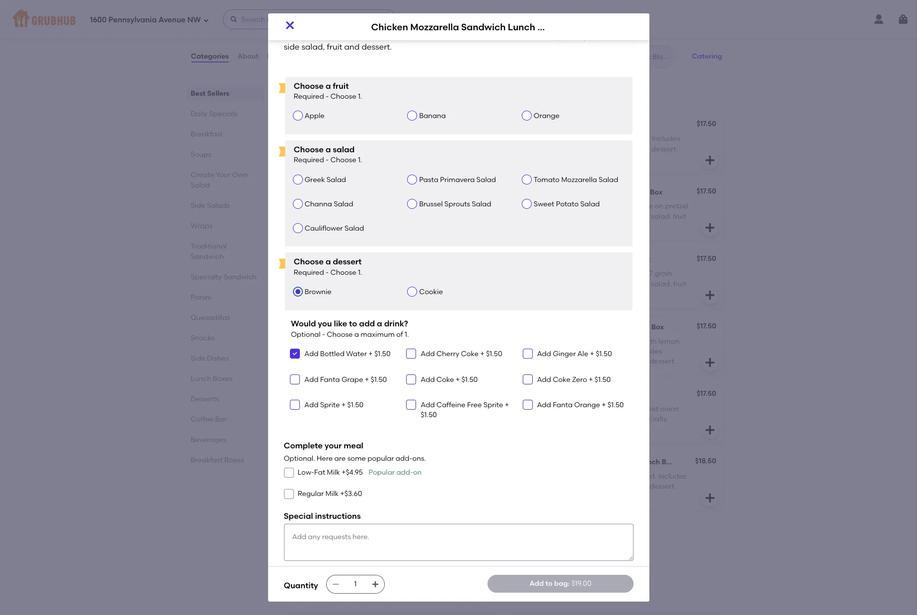 Task type: vqa. For each thing, say whether or not it's contained in the screenshot.


Task type: locate. For each thing, give the bounding box(es) containing it.
on inside the brie, cranberry chutney, arugula and sweet onion on pumpernickel baguette. includes specialty sandwich, side salad, fruit and dessert.
[[514, 415, 523, 424]]

0 horizontal spatial grain
[[386, 348, 403, 356]]

sandwich, inside basil salad with tomato and romaine on 7 grain bread. includes specialty sandwich, side salad, fruit and dessert.
[[600, 280, 634, 288]]

7-
[[380, 348, 386, 356], [585, 348, 591, 356]]

$1.50 down alfalfa
[[596, 350, 612, 359]]

0 vertical spatial ciabatta.
[[481, 31, 517, 40]]

milk right fat
[[327, 469, 340, 477]]

sandwich, inside camambert and honey mustard on a sourdough baguette. includes specialty sandwich, side salad, fruit and dessert.
[[388, 280, 423, 288]]

cheddar,
[[514, 202, 546, 211]]

salad up roast turkey and ham sandwich lunch box
[[599, 176, 618, 184]]

pretzel inside the cheddar, tomato and creole mayonnaise on pretzel bread. includes specialty sandwich, side salad, fruit and dessert.
[[665, 202, 688, 211]]

dessert.
[[362, 42, 392, 52], [652, 145, 678, 153], [322, 155, 348, 163], [427, 212, 454, 221], [529, 222, 556, 231], [322, 290, 348, 299], [529, 290, 556, 299], [427, 358, 454, 366], [650, 358, 676, 366], [427, 425, 454, 434], [618, 425, 644, 434], [650, 483, 676, 491], [292, 493, 318, 501], [395, 550, 422, 559]]

onion for sweet
[[660, 405, 679, 414]]

on inside cured ham,swiss cheese, jalapenos peppers, pickles and dijonaise on french bread. includes specialty sandwich, side salad, fruit and dessert.
[[364, 415, 372, 424]]

tomato down parmesan chicken sandwich lunch box
[[568, 270, 593, 278]]

1 vertical spatial chicken mozzarella sandwich lunch box
[[292, 121, 430, 129]]

dishes
[[207, 355, 229, 363]]

salad, inside the brie, cranberry chutney, arugula and sweet onion on pumpernickel baguette. includes specialty sandwich, side salad, fruit and dessert.
[[565, 425, 586, 434]]

1 horizontal spatial $19.00
[[572, 580, 592, 588]]

0 vertical spatial mayonnaise
[[612, 202, 653, 211]]

0 vertical spatial bruschetta
[[366, 31, 409, 40]]

grain inside the cucumbers, tomatoes, alfalfa sprouts with lemon herb mayonnaise on 7-grain bread. includes specialty sandwich, side salad, fruit and dessert.
[[591, 348, 608, 356]]

lunch boxes up apple
[[284, 91, 349, 103]]

salad
[[533, 121, 553, 129], [327, 176, 346, 184], [477, 176, 496, 184], [599, 176, 618, 184], [190, 181, 210, 190], [334, 200, 353, 209], [472, 200, 491, 209], [580, 200, 600, 209], [345, 225, 364, 233]]

traditional sandwich
[[190, 242, 227, 261]]

add up pumpernickel
[[537, 401, 551, 410]]

1 vertical spatial bruschetta
[[363, 135, 400, 143]]

sandwich, inside herbs, mesclun greens on multigrain roll. includes specialty sandwich, side salad, fruit, and dessert.
[[546, 145, 580, 153]]

$17.50 for with coleslaw and swiss cheese. includes specialty sandwich, side salad, fruit and dessert.
[[474, 525, 494, 534]]

2 vertical spatial boxes
[[224, 456, 244, 465]]

add up pickles
[[304, 401, 319, 410]]

fruit inside fresh basil and pesto on an onion ficelle. includes specialty sandwich, side salad, fruit and dessert.
[[397, 212, 411, 221]]

1 horizontal spatial onion
[[660, 405, 679, 414]]

1 side from the top
[[190, 202, 205, 210]]

sandwich, down "popular"
[[354, 483, 388, 491]]

popular add-on
[[369, 469, 422, 477]]

with
[[284, 31, 302, 40], [292, 135, 307, 143], [292, 338, 307, 346], [292, 540, 307, 549]]

avenue
[[159, 15, 186, 24]]

0 vertical spatial lunch boxes
[[284, 91, 349, 103]]

dessert. inside the cucumbers, tomatoes, alfalfa sprouts with lemon herb mayonnaise on 7-grain bread. includes specialty sandwich, side salad, fruit and dessert.
[[650, 358, 676, 366]]

add up 'cured'
[[304, 376, 319, 384]]

1 breakfast from the top
[[190, 130, 223, 139]]

lunch boxes inside "lunch boxes" tab
[[190, 375, 232, 383]]

sprite inside add caffeine free sprite + $1.50
[[484, 401, 503, 410]]

coffee
[[190, 416, 213, 424]]

pressed down the special
[[292, 526, 319, 535]]

2 vertical spatial mayonnaise
[[315, 473, 357, 481]]

1 vertical spatial salad
[[532, 270, 550, 278]]

0 vertical spatial pressed
[[292, 391, 319, 400]]

with down apple
[[292, 135, 307, 143]]

0 vertical spatial roasted
[[304, 31, 334, 40]]

sandwich, inside fresh basil and pesto on an onion ficelle. includes specialty sandwich, side salad, fruit and dessert.
[[324, 212, 358, 221]]

wraps tab
[[190, 221, 260, 231]]

with inside with coleslaw and swiss cheese. includes specialty sandwich, side salad, fruit and dessert.
[[292, 540, 307, 549]]

salad, inside creoly mayonnaise and tomatoes on french bread. includes specialty sandwich, side salad, fruit and dessert.
[[405, 483, 425, 491]]

1 horizontal spatial tomato
[[534, 176, 560, 184]]

avocado up cucumbers,
[[514, 323, 545, 332]]

apple
[[305, 112, 325, 120]]

1 horizontal spatial french
[[418, 473, 441, 481]]

bread. inside cured ham,swiss cheese, jalapenos peppers, pickles and dijonaise on french bread. includes specialty sandwich, side salad, fruit and dessert.
[[399, 415, 421, 424]]

with for chicken
[[292, 135, 307, 143]]

side left salads
[[190, 202, 205, 210]]

tomato down nuts,
[[343, 348, 368, 356]]

fresh left the $0.75
[[428, 31, 447, 40]]

0 horizontal spatial $19.00
[[284, 8, 308, 17]]

mayonnaise right creole
[[612, 202, 653, 211]]

parmesan down "toasted"
[[292, 348, 326, 356]]

1 7- from the left
[[380, 348, 386, 356]]

pressed for cured
[[292, 391, 319, 400]]

0 horizontal spatial to
[[349, 320, 357, 329]]

2 vertical spatial turkey
[[544, 391, 566, 400]]

$17.50 for cucumbers, tomatoes, alfalfa sprouts with lemon herb mayonnaise on 7-grain bread. includes specialty sandwich, side salad, fruit and dessert.
[[697, 322, 716, 331]]

7
[[650, 270, 653, 278]]

fanta down roasted turkey sandwich lunch box
[[553, 401, 573, 410]]

fruit
[[327, 42, 342, 52], [333, 81, 349, 91], [292, 155, 305, 163], [397, 212, 411, 221], [673, 212, 687, 221], [673, 280, 687, 288], [292, 290, 305, 299], [397, 358, 411, 366], [620, 358, 633, 366], [397, 425, 411, 434], [588, 425, 601, 434], [427, 483, 440, 491], [620, 483, 633, 491], [365, 550, 378, 559]]

grain down arugula,
[[386, 348, 403, 356]]

1 vertical spatial $19.00
[[572, 580, 592, 588]]

onion inside the brie, cranberry chutney, arugula and sweet onion on pumpernickel baguette. includes specialty sandwich, side salad, fruit and dessert.
[[660, 405, 679, 414]]

arugula inside fig preserve and arugula on pretzel bread. includes specialty sandwich, side salad, fruit and dessert.
[[572, 473, 598, 481]]

side left dishes
[[190, 355, 205, 363]]

2 7- from the left
[[585, 348, 591, 356]]

sandwich, up search devon & blakely (g street) search box
[[590, 31, 629, 40]]

includes inside fig preserve and arugula on pretzel bread. includes specialty sandwich, side salad, fruit and dessert.
[[658, 473, 686, 481]]

add up peppers,
[[421, 376, 435, 384]]

onion right "sweet"
[[660, 405, 679, 414]]

jalapenos
[[379, 405, 412, 414]]

1 vertical spatial milk
[[326, 490, 339, 499]]

boxes down beverages tab
[[224, 456, 244, 465]]

with for pressed
[[292, 540, 307, 549]]

hummus and avocado sandwich lunch box
[[292, 323, 441, 332]]

+
[[369, 350, 373, 359], [480, 350, 484, 359], [590, 350, 594, 359], [365, 376, 369, 384], [456, 376, 460, 384], [589, 376, 593, 384], [342, 401, 346, 410], [505, 401, 509, 410], [602, 401, 606, 410], [342, 469, 346, 477], [340, 490, 345, 499]]

1 vertical spatial turkey
[[321, 256, 343, 264]]

daily
[[190, 110, 207, 118]]

0 vertical spatial tomato
[[534, 176, 560, 184]]

a
[[326, 81, 331, 91], [326, 145, 331, 154], [326, 257, 331, 267], [413, 270, 418, 278], [377, 320, 382, 329], [354, 331, 359, 339]]

tomato up choose a salad required - choose 1.
[[337, 135, 362, 143]]

0 vertical spatial fanta
[[320, 376, 340, 384]]

0 vertical spatial baguette.
[[292, 280, 325, 288]]

breakfast for breakfast
[[190, 130, 223, 139]]

sweet
[[639, 405, 659, 414]]

greek
[[305, 176, 325, 184]]

2 sprite from the left
[[484, 401, 503, 410]]

dessert. inside fresh basil and pesto on an onion ficelle. includes specialty sandwich, side salad, fruit and dessert.
[[427, 212, 454, 221]]

add for add sprite
[[304, 401, 319, 410]]

1 horizontal spatial salad
[[532, 270, 550, 278]]

pennsylvania
[[108, 15, 157, 24]]

sprite
[[320, 401, 340, 410], [484, 401, 503, 410]]

required
[[294, 92, 324, 101], [294, 156, 324, 165], [294, 269, 324, 277]]

1 vertical spatial tomato
[[292, 188, 318, 197]]

specialty inside the cucumbers, tomatoes, alfalfa sprouts with lemon herb mayonnaise on 7-grain bread. includes specialty sandwich, side salad, fruit and dessert.
[[514, 358, 545, 366]]

sandwich, down romaine
[[600, 280, 634, 288]]

turkey for pressed cuban sandwich lunch box
[[544, 391, 566, 400]]

best sellers tab
[[190, 88, 260, 99]]

coke down cherry
[[437, 376, 454, 384]]

chicken mozzarella sandwich lunch box
[[371, 21, 554, 33], [292, 121, 430, 129]]

sandwich, up cauliflower salad in the left top of the page
[[324, 212, 358, 221]]

breakfast boxes tab
[[190, 455, 260, 466]]

boxes up apple
[[318, 91, 349, 103]]

with toasted pine-nuts, arugula, chickpeas, parmesan and tomato on 7-grain bread. includes specialty sandwich, side salad, fruit and dessert.
[[292, 338, 457, 366]]

sandwich, inside creoly mayonnaise and tomatoes on french bread. includes specialty sandwich, side salad, fruit and dessert.
[[354, 483, 388, 491]]

pasta primavera salad
[[419, 176, 496, 184]]

choose inside would you like to add a drink? optional - choose a maximum of 1.
[[327, 331, 353, 339]]

beverages tab
[[190, 435, 260, 446]]

tomato right cheddar,
[[548, 202, 573, 211]]

snacks tab
[[190, 333, 260, 344]]

bag:
[[554, 580, 570, 588]]

includes inside camambert and honey mustard on a sourdough baguette. includes specialty sandwich, side salad, fruit and dessert.
[[327, 280, 355, 288]]

svg image inside main navigation navigation
[[203, 17, 209, 23]]

with left lemon
[[643, 338, 657, 346]]

breakfast for breakfast boxes
[[190, 456, 223, 465]]

0 vertical spatial desserts
[[190, 395, 219, 404]]

7- down tomatoes,
[[585, 348, 591, 356]]

milk left $3.60
[[326, 490, 339, 499]]

1 vertical spatial to
[[546, 580, 553, 588]]

turkey up cranberry
[[544, 391, 566, 400]]

prosciutto and manchego sandwich lunch box
[[514, 459, 674, 467]]

bread. inside creoly mayonnaise and tomatoes on french bread. includes specialty sandwich, side salad, fruit and dessert.
[[443, 473, 465, 481]]

breakfast up soups
[[190, 130, 223, 139]]

ham
[[574, 188, 591, 197]]

1.
[[358, 92, 362, 101], [358, 156, 362, 165], [358, 269, 362, 277], [405, 331, 409, 339]]

1 horizontal spatial baguette.
[[572, 415, 606, 424]]

arugula for side
[[572, 473, 598, 481]]

0 horizontal spatial ciabatta.
[[292, 145, 323, 153]]

svg image
[[482, 0, 493, 10], [203, 17, 209, 23], [284, 19, 296, 31], [704, 155, 716, 166], [292, 351, 298, 357], [408, 351, 414, 357], [525, 377, 531, 383], [408, 402, 414, 408], [525, 402, 531, 408]]

fruit inside the cucumbers, tomatoes, alfalfa sprouts with lemon herb mayonnaise on 7-grain bread. includes specialty sandwich, side salad, fruit and dessert.
[[620, 358, 633, 366]]

0 horizontal spatial 7-
[[380, 348, 386, 356]]

alfalfa
[[593, 338, 615, 346]]

1. for fruit
[[358, 92, 362, 101]]

0 vertical spatial orange
[[534, 112, 560, 120]]

salad right sprouts
[[472, 200, 491, 209]]

3 required from the top
[[294, 269, 324, 277]]

$19.00 up the extra
[[284, 8, 308, 17]]

add down cucumbers,
[[537, 350, 551, 359]]

0 horizontal spatial parmesan
[[292, 348, 326, 356]]

dessert. inside cured ham,swiss cheese, jalapenos peppers, pickles and dijonaise on french bread. includes specialty sandwich, side salad, fruit and dessert.
[[427, 425, 454, 434]]

0 vertical spatial add-
[[396, 455, 412, 463]]

daily specials tab
[[190, 109, 260, 119]]

baguette. down the chutney,
[[572, 415, 606, 424]]

bread. inside the cheddar, tomato and creole mayonnaise on pretzel bread. includes specialty sandwich, side salad, fruit and dessert.
[[514, 212, 536, 221]]

1 vertical spatial ciabatta.
[[292, 145, 323, 153]]

specialty inside the brie, cranberry chutney, arugula and sweet onion on pumpernickel baguette. includes specialty sandwich, side salad, fruit and dessert.
[[637, 415, 667, 424]]

baguette. down camambert
[[292, 280, 325, 288]]

potato
[[556, 200, 579, 209]]

turkey up camambert
[[321, 256, 343, 264]]

lunch boxes
[[284, 91, 349, 103], [190, 375, 232, 383]]

1 vertical spatial mayonnaise
[[532, 348, 573, 356]]

box
[[538, 21, 554, 33], [418, 121, 430, 129], [612, 121, 625, 129], [431, 188, 443, 197], [650, 188, 663, 197], [402, 256, 415, 264], [638, 256, 651, 264], [429, 323, 441, 332], [652, 323, 664, 332], [403, 391, 416, 400], [626, 391, 638, 400], [417, 459, 430, 467], [662, 459, 674, 467], [399, 526, 411, 535]]

salad inside choose a salad required - choose 1.
[[333, 145, 355, 154]]

tuna salad sandwich lunch box
[[514, 121, 625, 129]]

tomato for tomato and mozzarella sandwich lunch box
[[292, 188, 318, 197]]

0 vertical spatial salad
[[333, 145, 355, 154]]

soups
[[190, 150, 211, 159]]

0 vertical spatial required
[[294, 92, 324, 101]]

to left bag:
[[546, 580, 553, 588]]

on inside creoly mayonnaise and tomatoes on french bread. includes specialty sandwich, side salad, fruit and dessert.
[[408, 473, 416, 481]]

sandwich inside traditional sandwich
[[190, 253, 224, 261]]

lemon
[[659, 338, 680, 346]]

fruit inside the brie, cranberry chutney, arugula and sweet onion on pumpernickel baguette. includes specialty sandwich, side salad, fruit and dessert.
[[588, 425, 601, 434]]

add for add fanta orange
[[537, 401, 551, 410]]

specialty inside cured ham,swiss cheese, jalapenos peppers, pickles and dijonaise on french bread. includes specialty sandwich, side salad, fruit and dessert.
[[292, 425, 322, 434]]

basil
[[449, 31, 467, 40], [435, 135, 451, 143], [311, 202, 327, 211]]

1 vertical spatial add-
[[397, 469, 413, 477]]

salad up greek salad
[[333, 145, 355, 154]]

1. for salad
[[358, 156, 362, 165]]

required for choose a salad
[[294, 156, 324, 165]]

0 horizontal spatial avocado
[[339, 323, 369, 332]]

main navigation navigation
[[0, 0, 917, 39]]

salad, inside the with toasted pine-nuts, arugula, chickpeas, parmesan and tomato on 7-grain bread. includes specialty sandwich, side salad, fruit and dessert.
[[375, 358, 395, 366]]

brie,
[[514, 405, 529, 414]]

cherry
[[437, 350, 459, 359]]

quesadillas tab
[[190, 313, 260, 323]]

side inside creoly mayonnaise and tomatoes on french bread. includes specialty sandwich, side salad, fruit and dessert.
[[389, 483, 403, 491]]

1 vertical spatial arugula
[[572, 473, 598, 481]]

1 vertical spatial fanta
[[553, 401, 573, 410]]

coke right cherry
[[461, 350, 479, 359]]

pressed for with
[[292, 526, 319, 535]]

cured
[[292, 405, 313, 414]]

boxes up desserts tab
[[213, 375, 232, 383]]

$1.50 left "sweet"
[[608, 401, 624, 410]]

1 horizontal spatial roast
[[514, 188, 534, 197]]

bread. inside the with toasted pine-nuts, arugula, chickpeas, parmesan and tomato on 7-grain bread. includes specialty sandwich, side salad, fruit and dessert.
[[405, 348, 427, 356]]

like
[[334, 320, 347, 329]]

1 horizontal spatial mayonnaise
[[532, 348, 573, 356]]

sandwich, down dijonaise on the left bottom of page
[[324, 425, 358, 434]]

mayonnaise down are
[[315, 473, 357, 481]]

baguette.
[[292, 280, 325, 288], [572, 415, 606, 424]]

$1.50 for add cherry coke + $1.50
[[486, 350, 502, 359]]

0 horizontal spatial orange
[[534, 112, 560, 120]]

roast up cheddar,
[[514, 188, 534, 197]]

sandwich,
[[590, 31, 629, 40], [386, 145, 421, 153], [546, 145, 580, 153], [324, 212, 358, 221], [600, 212, 634, 221], [388, 280, 423, 288], [600, 280, 634, 288], [324, 358, 358, 366], [546, 358, 580, 366], [324, 425, 358, 434], [514, 425, 548, 434], [354, 483, 388, 491], [546, 483, 580, 491], [292, 550, 326, 559]]

2 vertical spatial basil
[[311, 202, 327, 211]]

0 horizontal spatial sprite
[[320, 401, 340, 410]]

add for add ginger ale
[[537, 350, 551, 359]]

side dishes tab
[[190, 354, 260, 364]]

french down jalapenos
[[374, 415, 397, 424]]

sandwich, down the mesclun at the top of page
[[546, 145, 580, 153]]

specialty inside fresh basil and pesto on an onion ficelle. includes specialty sandwich, side salad, fruit and dessert.
[[292, 212, 322, 221]]

0 vertical spatial turkey
[[535, 188, 558, 197]]

on inside herbs, mesclun greens on multigrain roll. includes specialty sandwich, side salad, fruit, and dessert.
[[592, 135, 601, 143]]

0 horizontal spatial salad
[[333, 145, 355, 154]]

0 vertical spatial french
[[374, 415, 397, 424]]

1 horizontal spatial with
[[643, 338, 657, 346]]

basil right fresh
[[311, 202, 327, 211]]

0 vertical spatial arugula
[[596, 405, 622, 414]]

popular
[[368, 455, 394, 463]]

1 vertical spatial onion
[[660, 405, 679, 414]]

regular milk + $3.60
[[298, 490, 362, 499]]

breakfast tab
[[190, 129, 260, 140]]

0 vertical spatial $19.00
[[284, 8, 308, 17]]

includes inside creoly mayonnaise and tomatoes on french bread. includes specialty sandwich, side salad, fruit and dessert.
[[292, 483, 320, 491]]

0 vertical spatial side
[[190, 202, 205, 210]]

2 horizontal spatial coke
[[553, 376, 571, 384]]

roasted
[[304, 31, 334, 40], [309, 135, 335, 143]]

french inside cured ham,swiss cheese, jalapenos peppers, pickles and dijonaise on french bread. includes specialty sandwich, side salad, fruit and dessert.
[[374, 415, 397, 424]]

1 vertical spatial required
[[294, 156, 324, 165]]

1 vertical spatial french
[[418, 473, 441, 481]]

required for choose a dessert
[[294, 269, 324, 277]]

side salads tab
[[190, 201, 260, 211]]

sprite right free
[[484, 401, 503, 410]]

0 horizontal spatial pretzel
[[610, 473, 633, 481]]

cauliflower salad
[[305, 225, 364, 233]]

tomato
[[335, 31, 364, 40], [337, 135, 362, 143], [548, 202, 573, 211], [568, 270, 593, 278], [343, 348, 368, 356]]

roasted up choose a salad required - choose 1.
[[309, 135, 335, 143]]

beef
[[359, 526, 375, 535]]

about
[[237, 52, 259, 61]]

0 horizontal spatial lunch boxes
[[190, 375, 232, 383]]

sprite down cuban
[[320, 401, 340, 410]]

salad, inside fig preserve and arugula on pretzel bread. includes specialty sandwich, side salad, fruit and dessert.
[[597, 483, 618, 491]]

includes inside basil salad with tomato and romaine on 7 grain bread. includes specialty sandwich, side salad, fruit and dessert.
[[538, 280, 566, 288]]

1 vertical spatial desserts
[[284, 590, 329, 603]]

salad, inside the cucumbers, tomatoes, alfalfa sprouts with lemon herb mayonnaise on 7-grain bread. includes specialty sandwich, side salad, fruit and dessert.
[[597, 358, 618, 366]]

breakfast down beverages in the bottom left of the page
[[190, 456, 223, 465]]

$1.50 down pressed cuban sandwich lunch box
[[347, 401, 364, 410]]

svg image
[[897, 13, 909, 25], [230, 15, 238, 23], [704, 222, 716, 234], [704, 290, 716, 302], [525, 351, 531, 357], [704, 357, 716, 369], [292, 377, 298, 383], [408, 377, 414, 383], [292, 402, 298, 408], [704, 425, 716, 437], [704, 492, 716, 504], [482, 551, 493, 563], [332, 581, 340, 589], [371, 581, 379, 589]]

you
[[318, 320, 332, 329]]

2 pressed from the top
[[292, 526, 319, 535]]

ale
[[578, 350, 588, 359]]

1. inside would you like to add a drink? optional - choose a maximum of 1.
[[405, 331, 409, 339]]

includes inside cured ham,swiss cheese, jalapenos peppers, pickles and dijonaise on french bread. includes specialty sandwich, side salad, fruit and dessert.
[[422, 415, 451, 424]]

primavera
[[440, 176, 475, 184]]

tuna
[[514, 121, 531, 129]]

pressed up 'cured'
[[292, 391, 319, 400]]

1 horizontal spatial pretzel
[[665, 202, 688, 211]]

are
[[335, 455, 346, 463]]

sandwich, down mustard
[[388, 280, 423, 288]]

add ginger ale + $1.50
[[537, 350, 612, 359]]

1 vertical spatial lunch boxes
[[190, 375, 232, 383]]

2 vertical spatial required
[[294, 269, 324, 277]]

cheddar, tomato and creole mayonnaise on pretzel bread. includes specialty sandwich, side salad, fruit and dessert.
[[514, 202, 688, 231]]

0 vertical spatial pretzel
[[665, 202, 688, 211]]

mayonnaise
[[612, 202, 653, 211], [532, 348, 573, 356], [315, 473, 357, 481]]

0 vertical spatial roast
[[514, 188, 534, 197]]

1 vertical spatial pretzel
[[610, 473, 633, 481]]

1 horizontal spatial desserts
[[284, 590, 329, 603]]

0 horizontal spatial tomato
[[292, 188, 318, 197]]

specialty inside creoly mayonnaise and tomatoes on french bread. includes specialty sandwich, side salad, fruit and dessert.
[[322, 483, 352, 491]]

+ left brie,
[[505, 401, 509, 410]]

chicken
[[371, 21, 408, 33], [292, 121, 320, 129], [551, 256, 579, 264], [330, 459, 358, 467]]

1 horizontal spatial grain
[[591, 348, 608, 356]]

lunch boxes down side dishes
[[190, 375, 232, 383]]

salad down create
[[190, 181, 210, 190]]

arugula for includes
[[596, 405, 622, 414]]

parmesan chicken sandwich lunch box
[[514, 256, 651, 264]]

baguette. inside the brie, cranberry chutney, arugula and sweet onion on pumpernickel baguette. includes specialty sandwich, side salad, fruit and dessert.
[[572, 415, 606, 424]]

with left coleslaw
[[292, 540, 307, 549]]

fanta for orange
[[553, 401, 573, 410]]

0 horizontal spatial french
[[374, 415, 397, 424]]

parmesan up basil
[[514, 256, 549, 264]]

0 vertical spatial breakfast
[[190, 130, 223, 139]]

mozzarella
[[410, 21, 459, 33], [321, 121, 358, 129], [561, 176, 597, 184], [335, 188, 371, 197]]

1. for dessert
[[358, 269, 362, 277]]

fig
[[514, 473, 524, 481]]

1 vertical spatial parmesan
[[292, 348, 326, 356]]

sandwich, down creole
[[600, 212, 634, 221]]

0 vertical spatial fresh
[[428, 31, 447, 40]]

required up the greek
[[294, 156, 324, 165]]

a inside choose a dessert required - choose 1.
[[326, 257, 331, 267]]

+ right water
[[369, 350, 373, 359]]

$1.50 for add coke zero + $1.50
[[595, 376, 611, 384]]

grain down alfalfa
[[591, 348, 608, 356]]

panini tab
[[190, 293, 260, 303]]

0 horizontal spatial with
[[552, 270, 566, 278]]

brussel
[[419, 200, 443, 209]]

1 pressed from the top
[[292, 391, 319, 400]]

+ down are
[[342, 469, 346, 477]]

quantity
[[284, 582, 318, 591]]

0 horizontal spatial baguette.
[[292, 280, 325, 288]]

2 avocado from the left
[[514, 323, 545, 332]]

add to bag: $19.00
[[530, 580, 592, 588]]

side inside side salads tab
[[190, 202, 205, 210]]

pretzel inside fig preserve and arugula on pretzel bread. includes specialty sandwich, side salad, fruit and dessert.
[[610, 473, 633, 481]]

0 horizontal spatial coke
[[437, 376, 454, 384]]

0 horizontal spatial mayonnaise
[[315, 473, 357, 481]]

1 vertical spatial breakfast
[[190, 456, 223, 465]]

beverages
[[190, 436, 226, 445]]

panini
[[190, 294, 211, 302]]

+ right ale
[[590, 350, 594, 359]]

$1.50 right zero
[[595, 376, 611, 384]]

sandwich, down preserve on the bottom right of the page
[[546, 483, 580, 491]]

$1.50 down arugula,
[[374, 350, 391, 359]]

fruit inside cured ham,swiss cheese, jalapenos peppers, pickles and dijonaise on french bread. includes specialty sandwich, side salad, fruit and dessert.
[[397, 425, 411, 434]]

0 vertical spatial parmesan
[[514, 256, 549, 264]]

0 horizontal spatial onion
[[385, 202, 404, 211]]

with down parmesan chicken sandwich lunch box
[[552, 270, 566, 278]]

orange up the mesclun at the top of page
[[534, 112, 560, 120]]

on inside fresh basil and pesto on an onion ficelle. includes specialty sandwich, side salad, fruit and dessert.
[[365, 202, 373, 211]]

$1.50 right grape
[[371, 376, 387, 384]]

1 vertical spatial side
[[190, 355, 205, 363]]

mayonnaise down cucumbers,
[[532, 348, 573, 356]]

1 horizontal spatial 7-
[[585, 348, 591, 356]]

basil down 'banana'
[[435, 135, 451, 143]]

add coke zero + $1.50
[[537, 376, 611, 384]]

extra bread
[[292, 32, 332, 41]]

$1.50 for add fanta orange + $1.50
[[608, 401, 624, 410]]

1 horizontal spatial orange
[[574, 401, 600, 410]]

cranberry
[[531, 405, 564, 414]]

add down chickpeas,
[[421, 350, 435, 359]]

7- inside the with toasted pine-nuts, arugula, chickpeas, parmesan and tomato on 7-grain bread. includes specialty sandwich, side salad, fruit and dessert.
[[380, 348, 386, 356]]

$1.50 for add fanta grape + $1.50
[[371, 376, 387, 384]]

regular
[[298, 490, 324, 499]]

salad, inside fresh basil and pesto on an onion ficelle. includes specialty sandwich, side salad, fruit and dessert.
[[375, 212, 395, 221]]

1. inside choose a dessert required - choose 1.
[[358, 269, 362, 277]]

salad
[[333, 145, 355, 154], [532, 270, 550, 278]]

svg image for add cherry coke
[[408, 351, 414, 357]]

fresh down 'banana'
[[417, 135, 434, 143]]

onion right an
[[385, 202, 404, 211]]

sandwich, up add coke zero + $1.50 on the bottom of page
[[546, 358, 580, 366]]

2 side from the top
[[190, 355, 205, 363]]

onion inside fresh basil and pesto on an onion ficelle. includes specialty sandwich, side salad, fruit and dessert.
[[385, 202, 404, 211]]

arugula right the chutney,
[[596, 405, 622, 414]]

your
[[325, 442, 342, 451]]

a inside choose a fruit required - choose 1.
[[326, 81, 331, 91]]

tomato inside the with toasted pine-nuts, arugula, chickpeas, parmesan and tomato on 7-grain bread. includes specialty sandwich, side salad, fruit and dessert.
[[343, 348, 368, 356]]

roast down instructions
[[338, 526, 358, 535]]

required up apple
[[294, 92, 324, 101]]

0 horizontal spatial desserts
[[190, 395, 219, 404]]

0 vertical spatial with
[[552, 270, 566, 278]]

tomato for tomato mozzarella salad
[[534, 176, 560, 184]]

-
[[326, 92, 329, 101], [326, 156, 329, 165], [326, 269, 329, 277], [322, 331, 325, 339]]

- inside choose a salad required - choose 1.
[[326, 156, 329, 165]]

2 required from the top
[[294, 156, 324, 165]]

$1.50 for add ginger ale + $1.50
[[596, 350, 612, 359]]

+ right zero
[[589, 376, 593, 384]]

2 breakfast from the top
[[190, 456, 223, 465]]

on inside the cucumbers, tomatoes, alfalfa sprouts with lemon herb mayonnaise on 7-grain bread. includes specialty sandwich, side salad, fruit and dessert.
[[575, 348, 583, 356]]

with inside the with toasted pine-nuts, arugula, chickpeas, parmesan and tomato on 7-grain bread. includes specialty sandwich, side salad, fruit and dessert.
[[292, 338, 307, 346]]

1 vertical spatial basil
[[435, 135, 451, 143]]

0 horizontal spatial fanta
[[320, 376, 340, 384]]

with down hummus at the left bottom of the page
[[292, 338, 307, 346]]

1 horizontal spatial lunch boxes
[[284, 91, 349, 103]]

cucumbers, tomatoes, alfalfa sprouts with lemon herb mayonnaise on 7-grain bread. includes specialty sandwich, side salad, fruit and dessert.
[[514, 338, 680, 366]]

breakfast inside breakfast boxes tab
[[190, 456, 223, 465]]

on inside the with toasted pine-nuts, arugula, chickpeas, parmesan and tomato on 7-grain bread. includes specialty sandwich, side salad, fruit and dessert.
[[370, 348, 378, 356]]

own
[[232, 171, 248, 179]]

with
[[552, 270, 566, 278], [643, 338, 657, 346]]

1 required from the top
[[294, 92, 324, 101]]

fruit inside the with toasted pine-nuts, arugula, chickpeas, parmesan and tomato on 7-grain bread. includes specialty sandwich, side salad, fruit and dessert.
[[397, 358, 411, 366]]

low-fat milk + $4.95
[[298, 469, 363, 477]]

catering
[[692, 52, 722, 61]]

sandwich, down pumpernickel
[[514, 425, 548, 434]]

sandwich, down coleslaw
[[292, 550, 326, 559]]

coleslaw
[[309, 540, 338, 549]]

grain inside basil salad with tomato and romaine on 7 grain bread. includes specialty sandwich, side salad, fruit and dessert.
[[655, 270, 672, 278]]

add down "toasted"
[[304, 350, 319, 359]]

$17.50 for brie, cranberry chutney, arugula and sweet onion on pumpernickel baguette. includes specialty sandwich, side salad, fruit and dessert.
[[697, 390, 716, 399]]

smoked
[[292, 256, 319, 264]]

turkey up "sweet"
[[535, 188, 558, 197]]



Task type: describe. For each thing, give the bounding box(es) containing it.
fruit inside with coleslaw and swiss cheese. includes specialty sandwich, side salad, fruit and dessert.
[[365, 550, 378, 559]]

salad down pesto
[[345, 225, 364, 233]]

choose a dessert required - choose 1.
[[294, 257, 362, 277]]

preserve
[[526, 473, 555, 481]]

includes inside with coleslaw and swiss cheese. includes specialty sandwich, side salad, fruit and dessert.
[[402, 540, 430, 549]]

0 vertical spatial boxes
[[318, 91, 349, 103]]

soups tab
[[190, 149, 260, 160]]

includes inside the cucumbers, tomatoes, alfalfa sprouts with lemon herb mayonnaise on 7-grain bread. includes specialty sandwich, side salad, fruit and dessert.
[[634, 348, 662, 356]]

with inside basil salad with tomato and romaine on 7 grain bread. includes specialty sandwich, side salad, fruit and dessert.
[[552, 270, 566, 278]]

sourdough
[[419, 270, 456, 278]]

fruit inside choose a fruit required - choose 1.
[[333, 81, 349, 91]]

pressed rare roast beef lunch box
[[292, 526, 411, 535]]

specialty inside the cheddar, tomato and creole mayonnaise on pretzel bread. includes specialty sandwich, side salad, fruit and dessert.
[[568, 212, 598, 221]]

specialty inside basil salad with tomato and romaine on 7 grain bread. includes specialty sandwich, side salad, fruit and dessert.
[[568, 280, 598, 288]]

$17.50 for herbs, mesclun greens on multigrain roll. includes specialty sandwich, side salad, fruit, and dessert.
[[697, 120, 716, 128]]

french inside creoly mayonnaise and tomatoes on french bread. includes specialty sandwich, side salad, fruit and dessert.
[[418, 473, 441, 481]]

$1.50 up free
[[462, 376, 478, 384]]

side inside fig preserve and arugula on pretzel bread. includes specialty sandwich, side salad, fruit and dessert.
[[582, 483, 596, 491]]

salad right the greek
[[327, 176, 346, 184]]

required for choose a fruit
[[294, 92, 324, 101]]

water
[[346, 350, 367, 359]]

pesto
[[344, 202, 363, 211]]

cuban
[[320, 391, 344, 400]]

fresh
[[292, 202, 310, 211]]

herbs, mesclun greens on multigrain roll. includes specialty sandwich, side salad, fruit, and dessert.
[[514, 135, 680, 153]]

svg image for add caffeine free sprite
[[408, 402, 414, 408]]

dessert. inside camambert and honey mustard on a sourdough baguette. includes specialty sandwich, side salad, fruit and dessert.
[[322, 290, 348, 299]]

0 vertical spatial milk
[[327, 469, 340, 477]]

banana
[[419, 112, 446, 120]]

salad, inside camambert and honey mustard on a sourdough baguette. includes specialty sandwich, side salad, fruit and dessert.
[[440, 280, 460, 288]]

includes inside the with toasted pine-nuts, arugula, chickpeas, parmesan and tomato on 7-grain bread. includes specialty sandwich, side salad, fruit and dessert.
[[429, 348, 457, 356]]

+ up instructions
[[340, 490, 345, 499]]

special
[[284, 512, 313, 521]]

parmesan inside the with toasted pine-nuts, arugula, chickpeas, parmesan and tomato on 7-grain bread. includes specialty sandwich, side salad, fruit and dessert.
[[292, 348, 326, 356]]

1 horizontal spatial to
[[546, 580, 553, 588]]

your
[[216, 171, 230, 179]]

+ inside add caffeine free sprite + $1.50
[[505, 401, 509, 410]]

maximum
[[361, 331, 395, 339]]

traditional sandwich tab
[[190, 241, 260, 262]]

complete your meal optional. here are some popular add-ons.
[[284, 442, 426, 463]]

dessert. inside basil salad with tomato and romaine on 7 grain bread. includes specialty sandwich, side salad, fruit and dessert.
[[529, 290, 556, 299]]

add caffeine free sprite + $1.50
[[421, 401, 509, 420]]

sandwich, inside with coleslaw and swiss cheese. includes specialty sandwich, side salad, fruit and dessert.
[[292, 550, 326, 559]]

baguette. inside camambert and honey mustard on a sourdough baguette. includes specialty sandwich, side salad, fruit and dessert.
[[292, 280, 325, 288]]

boxes for breakfast boxes tab
[[224, 456, 244, 465]]

boxes for "lunch boxes" tab
[[213, 375, 232, 383]]

specialty inside fig preserve and arugula on pretzel bread. includes specialty sandwich, side salad, fruit and dessert.
[[514, 483, 545, 491]]

Input item quantity number field
[[345, 576, 366, 594]]

fruit inside creoly mayonnaise and tomatoes on french bread. includes specialty sandwich, side salad, fruit and dessert.
[[427, 483, 440, 491]]

brussel sprouts salad
[[419, 200, 491, 209]]

salad, inside the cheddar, tomato and creole mayonnaise on pretzel bread. includes specialty sandwich, side salad, fruit and dessert.
[[651, 212, 672, 221]]

roast turkey and ham sandwich lunch box
[[514, 188, 663, 197]]

would
[[291, 320, 316, 329]]

tomato inside the cheddar, tomato and creole mayonnaise on pretzel bread. includes specialty sandwich, side salad, fruit and dessert.
[[548, 202, 573, 211]]

$3.60
[[345, 490, 362, 499]]

ficelle.
[[406, 202, 427, 211]]

add for add caffeine free sprite
[[421, 401, 435, 410]]

swiss
[[355, 540, 373, 549]]

specialty inside herbs, mesclun greens on multigrain roll. includes specialty sandwich, side salad, fruit, and dessert.
[[514, 145, 545, 153]]

+ down pressed cuban sandwich lunch box
[[342, 401, 346, 410]]

1 horizontal spatial coke
[[461, 350, 479, 359]]

blackened chicken sandwich lunch box
[[292, 459, 430, 467]]

honey
[[351, 270, 371, 278]]

cookie
[[419, 288, 443, 297]]

with for hummus
[[292, 338, 307, 346]]

basil inside fresh basil and pesto on an onion ficelle. includes specialty sandwich, side salad, fruit and dessert.
[[311, 202, 327, 211]]

sandwich, inside the with toasted pine-nuts, arugula, chickpeas, parmesan and tomato on 7-grain bread. includes specialty sandwich, side salad, fruit and dessert.
[[324, 358, 358, 366]]

dessert. inside fig preserve and arugula on pretzel bread. includes specialty sandwich, side salad, fruit and dessert.
[[650, 483, 676, 491]]

turkey for tomato and mozzarella sandwich lunch box
[[535, 188, 558, 197]]

special instructions
[[284, 512, 361, 521]]

best sellers
[[190, 89, 229, 98]]

1 avocado from the left
[[339, 323, 369, 332]]

svg image for add coke zero
[[525, 377, 531, 383]]

specialty sandwich tab
[[190, 272, 260, 283]]

salad right the channa
[[334, 200, 353, 209]]

nw
[[187, 15, 201, 24]]

smoked turkey sandwich lunch box
[[292, 256, 415, 264]]

pasta
[[419, 176, 439, 184]]

coffee bar tab
[[190, 415, 260, 425]]

side for side salads
[[190, 202, 205, 210]]

add for add fanta grape
[[304, 376, 319, 384]]

lunch boxes tab
[[190, 374, 260, 384]]

coke for add coke zero + $1.50
[[553, 376, 571, 384]]

salad inside basil salad with tomato and romaine on 7 grain bread. includes specialty sandwich, side salad, fruit and dessert.
[[532, 270, 550, 278]]

add- inside complete your meal optional. here are some popular add-ons.
[[396, 455, 412, 463]]

herb
[[514, 348, 530, 356]]

rare
[[320, 526, 336, 535]]

snacks
[[190, 334, 214, 343]]

tomatoes,
[[557, 338, 591, 346]]

Special instructions text field
[[284, 525, 633, 562]]

includes inside fresh basil and pesto on an onion ficelle. includes specialty sandwich, side salad, fruit and dessert.
[[429, 202, 457, 211]]

+ right cherry
[[480, 350, 484, 359]]

svg image for add fanta orange
[[525, 402, 531, 408]]

add fanta orange + $1.50
[[537, 401, 624, 410]]

+ down add cherry coke + $1.50
[[456, 376, 460, 384]]

+ right the chutney,
[[602, 401, 606, 410]]

1 vertical spatial fresh
[[417, 135, 434, 143]]

add for add cherry coke
[[421, 350, 435, 359]]

dessert. inside herbs, mesclun greens on multigrain roll. includes specialty sandwich, side salad, fruit, and dessert.
[[652, 145, 678, 153]]

side inside herbs, mesclun greens on multigrain roll. includes specialty sandwich, side salad, fruit, and dessert.
[[582, 145, 596, 153]]

includes inside the brie, cranberry chutney, arugula and sweet onion on pumpernickel baguette. includes specialty sandwich, side salad, fruit and dessert.
[[607, 415, 635, 424]]

salad down roast turkey and ham sandwich lunch box
[[580, 200, 600, 209]]

$18.50
[[695, 458, 716, 466]]

on inside the cheddar, tomato and creole mayonnaise on pretzel bread. includes specialty sandwich, side salad, fruit and dessert.
[[655, 202, 664, 211]]

add left bag:
[[530, 580, 544, 588]]

dessert. inside the with toasted pine-nuts, arugula, chickpeas, parmesan and tomato on 7-grain bread. includes specialty sandwich, side salad, fruit and dessert.
[[427, 358, 454, 366]]

add for add coke
[[421, 376, 435, 384]]

dijonaise
[[332, 415, 362, 424]]

an
[[375, 202, 384, 211]]

1 vertical spatial orange
[[574, 401, 600, 410]]

onion for an
[[385, 202, 404, 211]]

includes inside the cheddar, tomato and creole mayonnaise on pretzel bread. includes specialty sandwich, side salad, fruit and dessert.
[[538, 212, 566, 221]]

specialty sandwich
[[190, 273, 257, 282]]

greens
[[568, 135, 591, 143]]

- inside would you like to add a drink? optional - choose a maximum of 1.
[[322, 331, 325, 339]]

desserts inside tab
[[190, 395, 219, 404]]

about button
[[237, 39, 259, 74]]

of
[[396, 331, 403, 339]]

fat
[[314, 469, 325, 477]]

1600
[[90, 15, 107, 24]]

roasted turkey sandwich lunch box
[[514, 391, 638, 400]]

salad, inside herbs, mesclun greens on multigrain roll. includes specialty sandwich, side salad, fruit, and dessert.
[[597, 145, 618, 153]]

desserts tab
[[190, 394, 260, 405]]

$17.50 for cheddar, tomato and creole mayonnaise on pretzel bread. includes specialty sandwich, side salad, fruit and dessert.
[[697, 187, 716, 196]]

tomato right the bread
[[335, 31, 364, 40]]

on inside camambert and honey mustard on a sourdough baguette. includes specialty sandwich, side salad, fruit and dessert.
[[403, 270, 411, 278]]

bread. inside the cucumbers, tomatoes, alfalfa sprouts with lemon herb mayonnaise on 7-grain bread. includes specialty sandwich, side salad, fruit and dessert.
[[610, 348, 632, 356]]

create your own salad tab
[[190, 170, 260, 191]]

mesclun
[[538, 135, 566, 143]]

fruit inside the cheddar, tomato and creole mayonnaise on pretzel bread. includes specialty sandwich, side salad, fruit and dessert.
[[673, 212, 687, 221]]

0 vertical spatial with roasted tomato bruschetta and fresh basil on ciabatta. includes specialty sandwich, side salad, fruit and dessert.
[[284, 31, 631, 52]]

fresh basil and pesto on an onion ficelle. includes specialty sandwich, side salad, fruit and dessert.
[[292, 202, 457, 221]]

side inside the cucumbers, tomatoes, alfalfa sprouts with lemon herb mayonnaise on 7-grain bread. includes specialty sandwich, side salad, fruit and dessert.
[[582, 358, 596, 366]]

lunch inside "lunch boxes" tab
[[190, 375, 211, 383]]

side inside camambert and honey mustard on a sourdough baguette. includes specialty sandwich, side salad, fruit and dessert.
[[424, 280, 438, 288]]

dessert. inside creoly mayonnaise and tomatoes on french bread. includes specialty sandwich, side salad, fruit and dessert.
[[292, 493, 318, 501]]

bread. inside fig preserve and arugula on pretzel bread. includes specialty sandwich, side salad, fruit and dessert.
[[635, 473, 657, 481]]

sandwich, inside cured ham,swiss cheese, jalapenos peppers, pickles and dijonaise on french bread. includes specialty sandwich, side salad, fruit and dessert.
[[324, 425, 358, 434]]

camambert and honey mustard on a sourdough baguette. includes specialty sandwich, side salad, fruit and dessert.
[[292, 270, 460, 299]]

1 horizontal spatial parmesan
[[514, 256, 549, 264]]

greek salad
[[305, 176, 346, 184]]

sandwich, up pasta
[[386, 145, 421, 153]]

sprouts
[[445, 200, 470, 209]]

salad inside the create your own salad
[[190, 181, 210, 190]]

low-
[[298, 469, 314, 477]]

pressed cuban sandwich lunch box
[[292, 391, 416, 400]]

chutney,
[[565, 405, 594, 414]]

create
[[190, 171, 214, 179]]

with coleslaw and swiss cheese. includes specialty sandwich, side salad, fruit and dessert.
[[292, 540, 462, 559]]

0 vertical spatial chicken mozzarella sandwich lunch box
[[371, 21, 554, 33]]

salad, inside cured ham,swiss cheese, jalapenos peppers, pickles and dijonaise on french bread. includes specialty sandwich, side salad, fruit and dessert.
[[375, 425, 395, 434]]

specialty inside with coleslaw and swiss cheese. includes specialty sandwich, side salad, fruit and dessert.
[[432, 540, 462, 549]]

side inside the cheddar, tomato and creole mayonnaise on pretzel bread. includes specialty sandwich, side salad, fruit and dessert.
[[636, 212, 649, 221]]

sandwich, inside the cheddar, tomato and creole mayonnaise on pretzel bread. includes specialty sandwich, side salad, fruit and dessert.
[[600, 212, 634, 221]]

side inside with coleslaw and swiss cheese. includes specialty sandwich, side salad, fruit and dessert.
[[328, 550, 341, 559]]

prosciutto
[[514, 459, 549, 467]]

reviews
[[267, 52, 295, 61]]

specialty inside the with toasted pine-nuts, arugula, chickpeas, parmesan and tomato on 7-grain bread. includes specialty sandwich, side salad, fruit and dessert.
[[292, 358, 322, 366]]

side inside the with toasted pine-nuts, arugula, chickpeas, parmesan and tomato on 7-grain bread. includes specialty sandwich, side salad, fruit and dessert.
[[360, 358, 373, 366]]

Search Devon & Blakely (G Street) search field
[[596, 52, 672, 62]]

dessert. inside the brie, cranberry chutney, arugula and sweet onion on pumpernickel baguette. includes specialty sandwich, side salad, fruit and dessert.
[[618, 425, 644, 434]]

choose a salad required - choose 1.
[[294, 145, 362, 165]]

mayonnaise inside the cucumbers, tomatoes, alfalfa sprouts with lemon herb mayonnaise on 7-grain bread. includes specialty sandwich, side salad, fruit and dessert.
[[532, 348, 573, 356]]

1 vertical spatial roasted
[[309, 135, 335, 143]]

side inside basil salad with tomato and romaine on 7 grain bread. includes specialty sandwich, side salad, fruit and dessert.
[[636, 280, 649, 288]]

to inside would you like to add a drink? optional - choose a maximum of 1.
[[349, 320, 357, 329]]

1 vertical spatial with roasted tomato bruschetta and fresh basil on ciabatta. includes specialty sandwich, side salad, fruit and dessert.
[[292, 135, 461, 163]]

instructions
[[315, 512, 361, 521]]

fig preserve and arugula on pretzel bread. includes specialty sandwich, side salad, fruit and dessert.
[[514, 473, 686, 491]]

mayonnaise inside the cheddar, tomato and creole mayonnaise on pretzel bread. includes specialty sandwich, side salad, fruit and dessert.
[[612, 202, 653, 211]]

coke for add coke + $1.50
[[437, 376, 454, 384]]

hummus
[[292, 323, 322, 332]]

a inside choose a salad required - choose 1.
[[326, 145, 331, 154]]

add for add coke zero
[[537, 376, 551, 384]]

fanta for grape
[[320, 376, 340, 384]]

0 vertical spatial basil
[[449, 31, 467, 40]]

includes inside herbs, mesclun greens on multigrain roll. includes specialty sandwich, side salad, fruit, and dessert.
[[652, 135, 680, 143]]

0 horizontal spatial roast
[[338, 526, 358, 535]]

mayonnaise inside creoly mayonnaise and tomatoes on french bread. includes specialty sandwich, side salad, fruit and dessert.
[[315, 473, 357, 481]]

cheese.
[[375, 540, 401, 549]]

side dishes
[[190, 355, 229, 363]]

salad, inside basil salad with tomato and romaine on 7 grain bread. includes specialty sandwich, side salad, fruit and dessert.
[[651, 280, 672, 288]]

sandwich, inside fig preserve and arugula on pretzel bread. includes specialty sandwich, side salad, fruit and dessert.
[[546, 483, 580, 491]]

svg image for add bottled water
[[292, 351, 298, 357]]

fruit inside basil salad with tomato and romaine on 7 grain bread. includes specialty sandwich, side salad, fruit and dessert.
[[673, 280, 687, 288]]

with up reviews
[[284, 31, 302, 40]]

romaine
[[610, 270, 638, 278]]

popular
[[369, 469, 395, 477]]

dessert. inside the cheddar, tomato and creole mayonnaise on pretzel bread. includes specialty sandwich, side salad, fruit and dessert.
[[529, 222, 556, 231]]

$17.50 for basil salad with tomato and romaine on 7 grain bread. includes specialty sandwich, side salad, fruit and dessert.
[[697, 255, 716, 263]]

nuts,
[[354, 338, 371, 346]]

+ right grape
[[365, 376, 369, 384]]

svg image for chicken mozzarella sandwich lunch box
[[284, 19, 296, 31]]

a inside camambert and honey mustard on a sourdough baguette. includes specialty sandwich, side salad, fruit and dessert.
[[413, 270, 418, 278]]

meal
[[344, 442, 363, 451]]

ham,swiss
[[315, 405, 350, 414]]

side for side dishes
[[190, 355, 205, 363]]

- for fruit
[[326, 92, 329, 101]]

cured ham,swiss cheese, jalapenos peppers, pickles and dijonaise on french bread. includes specialty sandwich, side salad, fruit and dessert.
[[292, 405, 454, 434]]

chickpeas,
[[402, 338, 438, 346]]

specialty inside camambert and honey mustard on a sourdough baguette. includes specialty sandwich, side salad, fruit and dessert.
[[356, 280, 387, 288]]

$1.50 for add bottled water + $1.50
[[374, 350, 391, 359]]

and inside the cucumbers, tomatoes, alfalfa sprouts with lemon herb mayonnaise on 7-grain bread. includes specialty sandwich, side salad, fruit and dessert.
[[635, 358, 648, 366]]

salad right primavera
[[477, 176, 496, 184]]

- for salad
[[326, 156, 329, 165]]

$0.75
[[476, 31, 494, 40]]

- for dessert
[[326, 269, 329, 277]]

create your own salad
[[190, 171, 248, 190]]

ginger
[[553, 350, 576, 359]]

quesadillas
[[190, 314, 230, 322]]

sellers
[[207, 89, 229, 98]]

coffee bar
[[190, 416, 227, 424]]

dessert
[[333, 257, 362, 267]]

cheese,
[[351, 405, 377, 414]]

grain inside the with toasted pine-nuts, arugula, chickpeas, parmesan and tomato on 7-grain bread. includes specialty sandwich, side salad, fruit and dessert.
[[386, 348, 403, 356]]

fruit,
[[620, 145, 635, 153]]

1 sprite from the left
[[320, 401, 340, 410]]

salad up the mesclun at the top of page
[[533, 121, 553, 129]]

and inside herbs, mesclun greens on multigrain roll. includes specialty sandwich, side salad, fruit, and dessert.
[[636, 145, 650, 153]]

add for add bottled water
[[304, 350, 319, 359]]

cauliflower
[[305, 225, 343, 233]]



